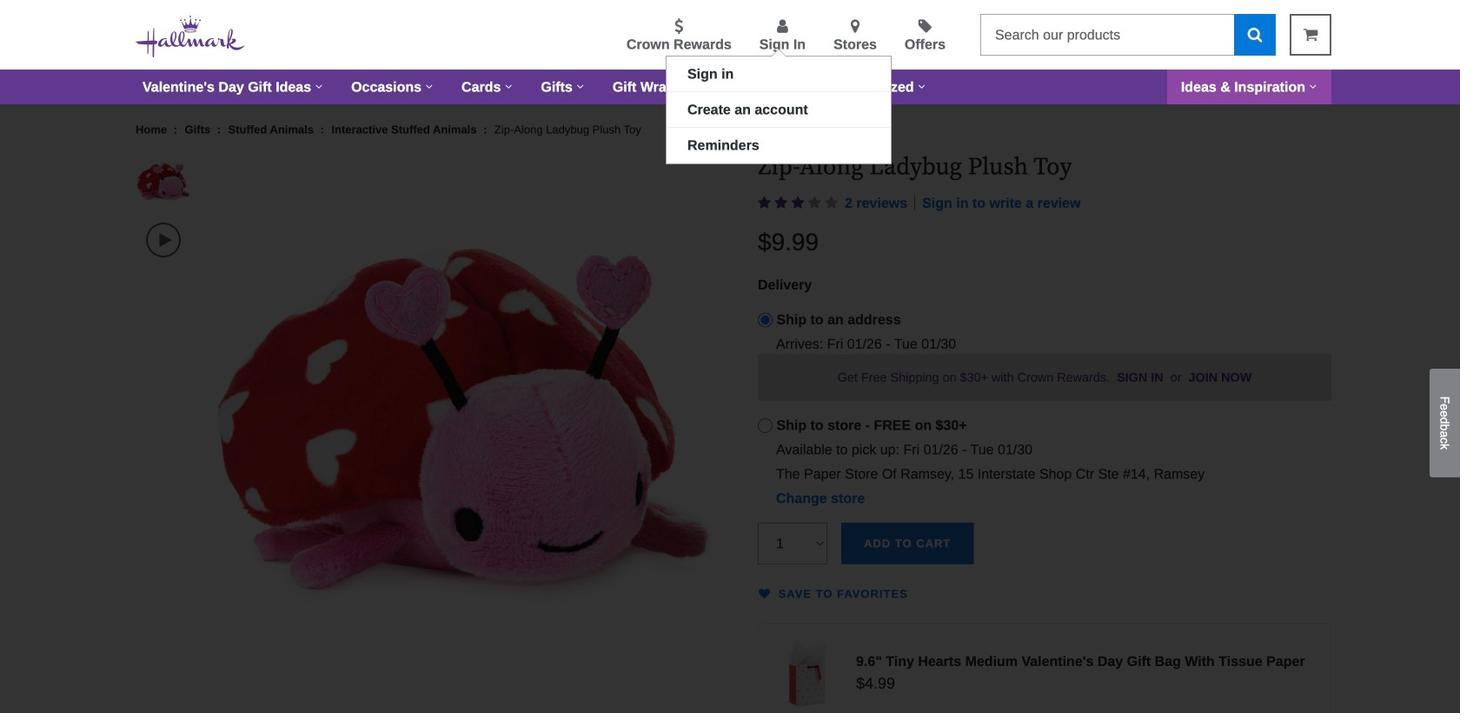 Task type: vqa. For each thing, say whether or not it's contained in the screenshot.
Zip-Along Ladybug Plush Toy Image to the right
yes



Task type: describe. For each thing, give the bounding box(es) containing it.
1 icon image from the left
[[758, 196, 771, 210]]

2 zip-along ladybug plush toy image from the left
[[205, 153, 724, 671]]

9.6" tiny hearts medium valentine's day gift bag with tissue paper image
[[773, 638, 843, 708]]

hallmark image
[[136, 16, 245, 57]]

1 vertical spatial menu
[[667, 57, 891, 163]]

3 icon image from the left
[[792, 196, 805, 210]]



Task type: locate. For each thing, give the bounding box(es) containing it.
None search field
[[981, 14, 1277, 56]]

banner
[[0, 0, 1461, 164]]

icon image
[[758, 196, 771, 210], [775, 196, 788, 210], [792, 196, 805, 210], [809, 196, 822, 210], [825, 196, 838, 210]]

menu bar
[[129, 70, 1332, 104]]

None radio
[[758, 418, 773, 433]]

search image
[[1248, 27, 1263, 42]]

None radio
[[758, 313, 773, 327]]

5 icon image from the left
[[825, 196, 838, 210]]

1 horizontal spatial zip-along ladybug plush toy image
[[205, 153, 724, 671]]

heart image
[[758, 588, 775, 600]]

Search our products search field
[[981, 14, 1235, 56]]

zip-along ladybug plush toy image
[[136, 153, 191, 209], [205, 153, 724, 671]]

4 icon image from the left
[[809, 196, 822, 210]]

1 zip-along ladybug plush toy image from the left
[[136, 153, 191, 209]]

0 vertical spatial menu
[[273, 15, 967, 55]]

menu
[[273, 15, 967, 55], [667, 57, 891, 163]]

shopping cart image
[[1304, 27, 1319, 42]]

0 horizontal spatial zip-along ladybug plush toy image
[[136, 153, 191, 209]]

region
[[129, 153, 1332, 713]]

2 icon image from the left
[[775, 196, 788, 210]]



